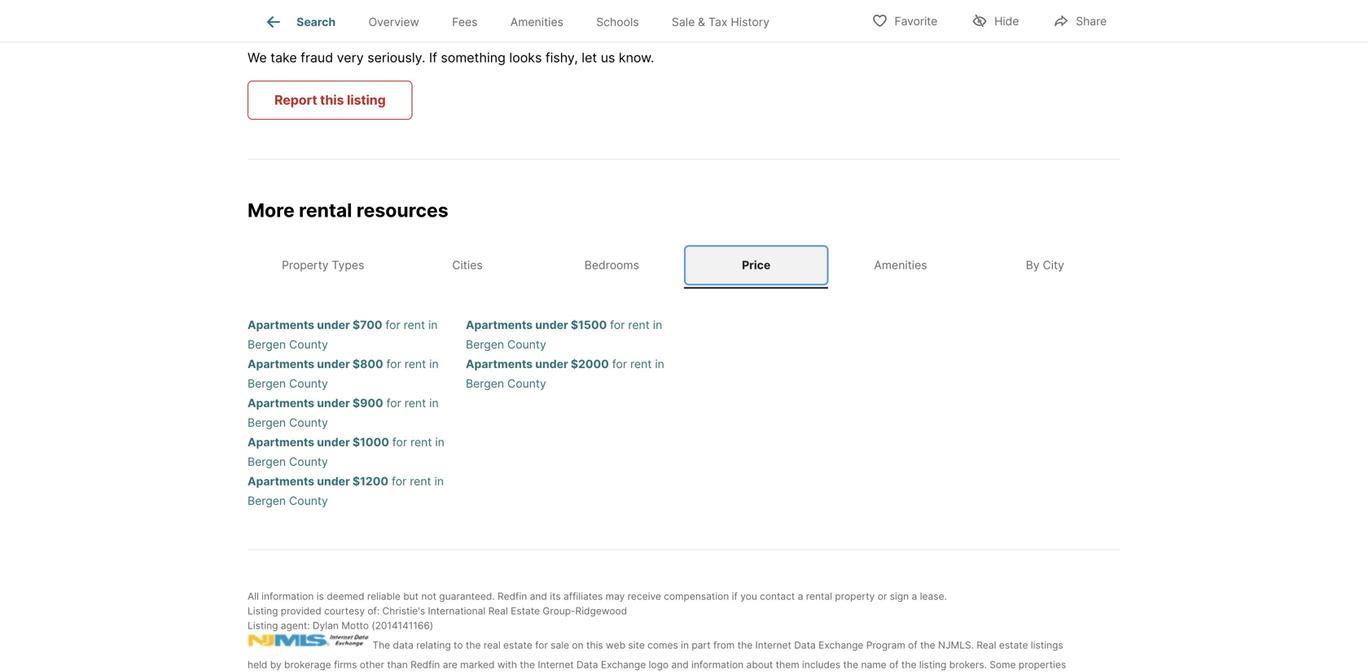 Task type: describe. For each thing, give the bounding box(es) containing it.
fees
[[452, 15, 478, 29]]

for rent in bergen county for $1500
[[466, 318, 662, 351]]

by city tab
[[973, 245, 1117, 285]]

for rent in bergen county for $700
[[248, 318, 438, 351]]

$1200
[[353, 474, 389, 488]]

1 estate from the left
[[503, 639, 532, 651]]

county for $700
[[289, 337, 328, 351]]

$700
[[353, 318, 382, 332]]

1 vertical spatial exchange
[[601, 659, 646, 671]]

is
[[317, 590, 324, 602]]

1 a from the left
[[798, 590, 803, 602]]

listings
[[1031, 639, 1063, 651]]

search link
[[264, 12, 336, 32]]

listing inside the data relating to the real estate for sale on this web site comes in part from the internet data exchange program of the njmls. real estate listings held by brokerage firms other than redfin are marked with the internet data exchange logo and information about them includes the name of the listing brokers. some propertie
[[919, 659, 947, 671]]

&
[[698, 15, 705, 29]]

receive
[[628, 590, 661, 602]]

brokers.
[[949, 659, 987, 671]]

county for $2000
[[507, 376, 546, 390]]

with
[[498, 659, 517, 671]]

in for $1200
[[435, 474, 444, 488]]

$2000
[[571, 357, 609, 371]]

under for $900
[[317, 396, 350, 410]]

all
[[248, 590, 259, 602]]

we
[[248, 50, 267, 66]]

bergen for apartments under $800
[[248, 376, 286, 390]]

part
[[692, 639, 711, 651]]

for rent in bergen county for $800
[[248, 357, 439, 390]]

the data relating to the real estate for sale on this web site comes in part from the internet data exchange program of the njmls. real estate listings held by brokerage firms other than redfin are marked with the internet data exchange logo and information about them includes the name of the listing brokers. some propertie
[[248, 639, 1077, 671]]

bedrooms tab
[[540, 245, 684, 285]]

in for $900
[[429, 396, 439, 410]]

apartments for apartments under $1200
[[248, 474, 314, 488]]

information inside the data relating to the real estate for sale on this web site comes in part from the internet data exchange program of the njmls. real estate listings held by brokerage firms other than redfin are marked with the internet data exchange logo and information about them includes the name of the listing brokers. some propertie
[[692, 659, 744, 671]]

in for $700
[[428, 318, 438, 332]]

2 estate from the left
[[999, 639, 1028, 651]]

logo
[[649, 659, 669, 671]]

courtesy
[[324, 605, 365, 617]]

than
[[387, 659, 408, 671]]

report
[[274, 92, 317, 108]]

1 horizontal spatial something
[[441, 50, 506, 66]]

share
[[1076, 14, 1107, 28]]

apartments for apartments under $900
[[248, 396, 314, 410]]

under for $800
[[317, 357, 350, 371]]

fishy,
[[546, 50, 578, 66]]

apartments under $900
[[248, 396, 383, 410]]

seriously.
[[367, 50, 425, 66]]

provided
[[281, 605, 321, 617]]

city
[[1043, 258, 1064, 272]]

sale & tax history
[[672, 15, 770, 29]]

under for $1200
[[317, 474, 350, 488]]

resources
[[357, 199, 448, 222]]

group-
[[543, 605, 575, 617]]

under for $2000
[[535, 357, 568, 371]]

history
[[731, 15, 770, 29]]

0 horizontal spatial and
[[530, 590, 547, 602]]

tax
[[709, 15, 728, 29]]

property
[[835, 590, 875, 602]]

in for $1500
[[653, 318, 662, 332]]

bergen for apartments under $900
[[248, 416, 286, 429]]

them
[[776, 659, 800, 671]]

lease.
[[920, 590, 947, 602]]

in for $800
[[429, 357, 439, 371]]

the left name
[[843, 659, 859, 671]]

site
[[628, 639, 645, 651]]

web
[[606, 639, 626, 651]]

rent for apartments under $1000
[[410, 435, 432, 449]]

for rent in bergen county for $1200
[[248, 474, 444, 508]]

under for $1000
[[317, 435, 350, 449]]

0 horizontal spatial of
[[889, 659, 899, 671]]

county for $800
[[289, 376, 328, 390]]

types
[[332, 258, 364, 272]]

this inside button
[[320, 92, 344, 108]]

of:
[[368, 605, 380, 617]]

program
[[866, 639, 906, 651]]

you
[[741, 590, 757, 602]]

data
[[393, 639, 414, 651]]

report this listing button
[[248, 81, 413, 120]]

dylan
[[313, 620, 339, 631]]

apartments under $1500
[[466, 318, 607, 332]]

more rental resources
[[248, 199, 448, 222]]

international
[[428, 605, 486, 617]]

not
[[421, 590, 437, 602]]

to
[[454, 639, 463, 651]]

but
[[403, 590, 419, 602]]

real inside listing provided courtesy of: christie's international real estate group-ridgewood listing agent: dylan motto (2014141166)
[[488, 605, 508, 617]]

for for $1200
[[392, 474, 407, 488]]

0 horizontal spatial amenities
[[510, 15, 564, 29]]

favorite
[[895, 14, 938, 28]]

more
[[248, 199, 295, 222]]

christie's
[[382, 605, 425, 617]]

know.
[[619, 50, 654, 66]]

the right to
[[466, 639, 481, 651]]

rent for apartments under $700
[[404, 318, 425, 332]]

price
[[742, 258, 771, 272]]

listing inside button
[[347, 92, 386, 108]]

more rental resources heading
[[248, 199, 1121, 242]]

looks
[[509, 50, 542, 66]]

hide button
[[958, 4, 1033, 37]]

the right with
[[520, 659, 535, 671]]

apartments for apartments under $800
[[248, 357, 314, 371]]

name
[[861, 659, 887, 671]]

0 vertical spatial exchange
[[819, 639, 864, 651]]

other
[[360, 659, 384, 671]]

1 horizontal spatial rental
[[806, 590, 832, 602]]

may
[[606, 590, 625, 602]]

motto
[[341, 620, 369, 631]]

if
[[429, 50, 437, 66]]

$1500
[[571, 318, 607, 332]]

0 horizontal spatial amenities tab
[[494, 2, 580, 42]]

apartments for apartments under $1000
[[248, 435, 314, 449]]

apartments for apartments under $1500
[[466, 318, 533, 332]]

relating
[[416, 639, 451, 651]]

0 vertical spatial redfin
[[498, 590, 527, 602]]

sign
[[890, 590, 909, 602]]

the down program at right
[[902, 659, 917, 671]]

in for $2000
[[655, 357, 664, 371]]

some
[[990, 659, 1016, 671]]

firms
[[334, 659, 357, 671]]

apartments for apartments under $700
[[248, 318, 314, 332]]

affiliates
[[564, 590, 603, 602]]

this inside the data relating to the real estate for sale on this web site comes in part from the internet data exchange program of the njmls. real estate listings held by brokerage firms other than redfin are marked with the internet data exchange logo and information about them includes the name of the listing brokers. some propertie
[[586, 639, 603, 651]]



Task type: locate. For each thing, give the bounding box(es) containing it.
1 horizontal spatial information
[[692, 659, 744, 671]]

overview
[[369, 15, 419, 29]]

in for $1000
[[435, 435, 445, 449]]

are
[[443, 659, 458, 671]]

by
[[270, 659, 282, 671]]

0 vertical spatial internet
[[755, 639, 792, 651]]

internet up about
[[755, 639, 792, 651]]

1 vertical spatial tab list
[[248, 242, 1121, 289]]

for left 'sale'
[[535, 639, 548, 651]]

us
[[601, 50, 615, 66]]

1 horizontal spatial internet
[[755, 639, 792, 651]]

take
[[271, 50, 297, 66]]

apartments up the apartments under $2000
[[466, 318, 533, 332]]

0 vertical spatial and
[[530, 590, 547, 602]]

0 horizontal spatial estate
[[503, 639, 532, 651]]

1 horizontal spatial data
[[794, 639, 816, 651]]

rent right $800
[[405, 357, 426, 371]]

real left estate
[[488, 605, 508, 617]]

0 horizontal spatial something
[[278, 17, 355, 35]]

bergen for apartments under $2000
[[466, 376, 504, 390]]

under left '$1500'
[[535, 318, 568, 332]]

in inside the data relating to the real estate for sale on this web site comes in part from the internet data exchange program of the njmls. real estate listings held by brokerage firms other than redfin are marked with the internet data exchange logo and information about them includes the name of the listing brokers. some propertie
[[681, 639, 689, 651]]

0 horizontal spatial exchange
[[601, 659, 646, 671]]

reliable
[[367, 590, 401, 602]]

sale & tax history tab
[[655, 2, 786, 42]]

for right $800
[[387, 357, 401, 371]]

rent for apartments under $1200
[[410, 474, 431, 488]]

something down fees tab
[[441, 50, 506, 66]]

for rent in bergen county up apartments under $1000
[[248, 396, 439, 429]]

this right the "on" at the left bottom of page
[[586, 639, 603, 651]]

bergen up apartments under $900
[[248, 376, 286, 390]]

county down apartments under $1200
[[289, 494, 328, 508]]

by city
[[1026, 258, 1064, 272]]

apartments down apartments under $1500
[[466, 357, 533, 371]]

tab list containing search
[[248, 0, 799, 42]]

bergen for apartments under $700
[[248, 337, 286, 351]]

amenities
[[510, 15, 564, 29], [874, 258, 927, 272]]

brokerage
[[284, 659, 331, 671]]

apartments under $1000
[[248, 435, 389, 449]]

information down from
[[692, 659, 744, 671]]

for right $2000
[[612, 357, 627, 371]]

0 vertical spatial of
[[908, 639, 918, 651]]

redfin inside the data relating to the real estate for sale on this web site comes in part from the internet data exchange program of the njmls. real estate listings held by brokerage firms other than redfin are marked with the internet data exchange logo and information about them includes the name of the listing brokers. some propertie
[[411, 659, 440, 671]]

this right 'report'
[[320, 92, 344, 108]]

listing
[[347, 92, 386, 108], [919, 659, 947, 671]]

on
[[572, 639, 584, 651]]

listing down very
[[347, 92, 386, 108]]

for right $1200
[[392, 474, 407, 488]]

1 vertical spatial internet
[[538, 659, 574, 671]]

something up fraud
[[278, 17, 355, 35]]

$1000
[[353, 435, 389, 449]]

1 vertical spatial and
[[671, 659, 689, 671]]

rental right more
[[299, 199, 352, 222]]

estate up some
[[999, 639, 1028, 651]]

includes
[[802, 659, 841, 671]]

exchange up includes
[[819, 639, 864, 651]]

of right program at right
[[908, 639, 918, 651]]

1 listing from the top
[[248, 605, 278, 617]]

real up some
[[977, 639, 997, 651]]

deemed
[[327, 590, 364, 602]]

rent for apartments under $800
[[405, 357, 426, 371]]

real
[[484, 639, 501, 651]]

for for $700
[[386, 318, 400, 332]]

0 vertical spatial data
[[794, 639, 816, 651]]

bergen up apartments under $1200
[[248, 455, 286, 469]]

search
[[297, 15, 336, 29]]

0 vertical spatial information
[[262, 590, 314, 602]]

1 horizontal spatial of
[[908, 639, 918, 651]]

for rent in bergen county up $800
[[248, 318, 438, 351]]

1 vertical spatial listing
[[919, 659, 947, 671]]

apartments down apartments under $800
[[248, 396, 314, 410]]

rent right $900
[[405, 396, 426, 410]]

data down the "on" at the left bottom of page
[[577, 659, 598, 671]]

see
[[248, 17, 275, 35]]

for for $2000
[[612, 357, 627, 371]]

listing provided courtesy of: christie's international real estate group-ridgewood listing agent: dylan motto (2014141166)
[[248, 605, 627, 631]]

exchange down "web"
[[601, 659, 646, 671]]

bergen down the apartments under $2000
[[466, 376, 504, 390]]

1 vertical spatial listing
[[248, 620, 278, 631]]

its
[[550, 590, 561, 602]]

this
[[320, 92, 344, 108], [586, 639, 603, 651]]

in right $900
[[429, 396, 439, 410]]

0 vertical spatial tab list
[[248, 0, 799, 42]]

listing down njmls.
[[919, 659, 947, 671]]

bergen down apartments under $1200
[[248, 494, 286, 508]]

redfin up estate
[[498, 590, 527, 602]]

sale
[[551, 639, 569, 651]]

for for $1500
[[610, 318, 625, 332]]

property types
[[282, 258, 364, 272]]

apartments under $1200
[[248, 474, 389, 488]]

county down apartments under $1500
[[507, 337, 546, 351]]

property
[[282, 258, 329, 272]]

(2014141166)
[[372, 620, 433, 631]]

1 vertical spatial of
[[889, 659, 899, 671]]

real inside the data relating to the real estate for sale on this web site comes in part from the internet data exchange program of the njmls. real estate listings held by brokerage firms other than redfin are marked with the internet data exchange logo and information about them includes the name of the listing brokers. some propertie
[[977, 639, 997, 651]]

comes
[[648, 639, 678, 651]]

data up includes
[[794, 639, 816, 651]]

for rent in bergen county
[[248, 318, 438, 351], [466, 318, 662, 351], [248, 357, 439, 390], [466, 357, 664, 390], [248, 396, 439, 429], [248, 435, 445, 469], [248, 474, 444, 508]]

$900
[[353, 396, 383, 410]]

1 horizontal spatial amenities tab
[[829, 245, 973, 285]]

for rent in bergen county for $900
[[248, 396, 439, 429]]

0 vertical spatial real
[[488, 605, 508, 617]]

county for $1200
[[289, 494, 328, 508]]

estate up with
[[503, 639, 532, 651]]

a right sign
[[912, 590, 917, 602]]

see something wrong?
[[248, 17, 412, 35]]

1 horizontal spatial this
[[586, 639, 603, 651]]

bergen for apartments under $1200
[[248, 494, 286, 508]]

0 horizontal spatial listing
[[347, 92, 386, 108]]

1 horizontal spatial a
[[912, 590, 917, 602]]

county
[[289, 337, 328, 351], [507, 337, 546, 351], [289, 376, 328, 390], [507, 376, 546, 390], [289, 416, 328, 429], [289, 455, 328, 469], [289, 494, 328, 508]]

under left $2000
[[535, 357, 568, 371]]

rent right $1000
[[410, 435, 432, 449]]

county down the apartments under $2000
[[507, 376, 546, 390]]

1 horizontal spatial and
[[671, 659, 689, 671]]

redfin down relating at the bottom left of the page
[[411, 659, 440, 671]]

share button
[[1039, 4, 1121, 37]]

for for $900
[[386, 396, 401, 410]]

1 tab list from the top
[[248, 0, 799, 42]]

about
[[747, 659, 773, 671]]

for
[[386, 318, 400, 332], [610, 318, 625, 332], [387, 357, 401, 371], [612, 357, 627, 371], [386, 396, 401, 410], [392, 435, 407, 449], [392, 474, 407, 488], [535, 639, 548, 651]]

for right '$1500'
[[610, 318, 625, 332]]

under
[[317, 318, 350, 332], [535, 318, 568, 332], [317, 357, 350, 371], [535, 357, 568, 371], [317, 396, 350, 410], [317, 435, 350, 449], [317, 474, 350, 488]]

1 vertical spatial information
[[692, 659, 744, 671]]

in right $1200
[[435, 474, 444, 488]]

guaranteed.
[[439, 590, 495, 602]]

schools tab
[[580, 2, 655, 42]]

the left njmls.
[[920, 639, 936, 651]]

njmls.
[[938, 639, 974, 651]]

0 horizontal spatial rental
[[299, 199, 352, 222]]

1 horizontal spatial listing
[[919, 659, 947, 671]]

0 vertical spatial listing
[[248, 605, 278, 617]]

for right $1000
[[392, 435, 407, 449]]

2 listing from the top
[[248, 620, 278, 631]]

the
[[373, 639, 390, 651]]

0 horizontal spatial internet
[[538, 659, 574, 671]]

$800
[[353, 357, 383, 371]]

estate
[[511, 605, 540, 617]]

0 vertical spatial listing
[[347, 92, 386, 108]]

under left $1200
[[317, 474, 350, 488]]

apartments under $800
[[248, 357, 383, 371]]

in right $2000
[[655, 357, 664, 371]]

report this listing
[[274, 92, 386, 108]]

1 vertical spatial this
[[586, 639, 603, 651]]

county down apartments under $700
[[289, 337, 328, 351]]

favorite button
[[858, 4, 951, 37]]

0 horizontal spatial redfin
[[411, 659, 440, 671]]

apartments under $700
[[248, 318, 382, 332]]

for rent in bergen county down '$1500'
[[466, 357, 664, 390]]

and left its
[[530, 590, 547, 602]]

for rent in bergen county down $1000
[[248, 474, 444, 508]]

for rent in bergen county up $900
[[248, 357, 439, 390]]

information up provided
[[262, 590, 314, 602]]

1 vertical spatial something
[[441, 50, 506, 66]]

the
[[466, 639, 481, 651], [738, 639, 753, 651], [920, 639, 936, 651], [520, 659, 535, 671], [843, 659, 859, 671], [902, 659, 917, 671]]

2 tab list from the top
[[248, 242, 1121, 289]]

rent
[[404, 318, 425, 332], [628, 318, 650, 332], [405, 357, 426, 371], [630, 357, 652, 371], [405, 396, 426, 410], [410, 435, 432, 449], [410, 474, 431, 488]]

0 horizontal spatial information
[[262, 590, 314, 602]]

county down apartments under $900
[[289, 416, 328, 429]]

in right $1000
[[435, 435, 445, 449]]

property types tab
[[251, 245, 395, 285]]

county up apartments under $900
[[289, 376, 328, 390]]

0 vertical spatial this
[[320, 92, 344, 108]]

for rent in bergen county for $2000
[[466, 357, 664, 390]]

sale
[[672, 15, 695, 29]]

0 vertical spatial amenities
[[510, 15, 564, 29]]

0 horizontal spatial a
[[798, 590, 803, 602]]

cities tab
[[395, 245, 540, 285]]

rent right $1200
[[410, 474, 431, 488]]

apartments up apartments under $800
[[248, 318, 314, 332]]

rental left property
[[806, 590, 832, 602]]

internet
[[755, 639, 792, 651], [538, 659, 574, 671]]

for rent in bergen county up $2000
[[466, 318, 662, 351]]

1 vertical spatial amenities
[[874, 258, 927, 272]]

county for $1500
[[507, 337, 546, 351]]

if
[[732, 590, 738, 602]]

tab list containing property types
[[248, 242, 1121, 289]]

for inside the data relating to the real estate for sale on this web site comes in part from the internet data exchange program of the njmls. real estate listings held by brokerage firms other than redfin are marked with the internet data exchange logo and information about them includes the name of the listing brokers. some propertie
[[535, 639, 548, 651]]

1 horizontal spatial amenities
[[874, 258, 927, 272]]

in right $800
[[429, 357, 439, 371]]

bergen down apartments under $900
[[248, 416, 286, 429]]

and right logo
[[671, 659, 689, 671]]

let
[[582, 50, 597, 66]]

we take fraud very seriously. if something looks fishy, let us know.
[[248, 50, 654, 66]]

0 vertical spatial rental
[[299, 199, 352, 222]]

0 horizontal spatial this
[[320, 92, 344, 108]]

estate
[[503, 639, 532, 651], [999, 639, 1028, 651]]

under left $700
[[317, 318, 350, 332]]

from
[[714, 639, 735, 651]]

rent for apartments under $1500
[[628, 318, 650, 332]]

and inside the data relating to the real estate for sale on this web site comes in part from the internet data exchange program of the njmls. real estate listings held by brokerage firms other than redfin are marked with the internet data exchange logo and information about them includes the name of the listing brokers. some propertie
[[671, 659, 689, 671]]

1 vertical spatial real
[[977, 639, 997, 651]]

0 horizontal spatial data
[[577, 659, 598, 671]]

of right name
[[889, 659, 899, 671]]

under for $700
[[317, 318, 350, 332]]

1 vertical spatial data
[[577, 659, 598, 671]]

rental inside heading
[[299, 199, 352, 222]]

in right $700
[[428, 318, 438, 332]]

price tab
[[684, 245, 829, 285]]

by
[[1026, 258, 1040, 272]]

bedrooms
[[585, 258, 639, 272]]

bergen down apartments under $700
[[248, 337, 286, 351]]

rent right $700
[[404, 318, 425, 332]]

rent for apartments under $2000
[[630, 357, 652, 371]]

under left $900
[[317, 396, 350, 410]]

tab list
[[248, 0, 799, 42], [248, 242, 1121, 289]]

apartments for apartments under $2000
[[466, 357, 533, 371]]

apartments down apartments under $700
[[248, 357, 314, 371]]

rent right '$1500'
[[628, 318, 650, 332]]

2 a from the left
[[912, 590, 917, 602]]

0 vertical spatial something
[[278, 17, 355, 35]]

apartments down apartments under $1000
[[248, 474, 314, 488]]

0 horizontal spatial real
[[488, 605, 508, 617]]

county for $1000
[[289, 455, 328, 469]]

for rent in bergen county up $1200
[[248, 435, 445, 469]]

rent for apartments under $900
[[405, 396, 426, 410]]

under left $1000
[[317, 435, 350, 449]]

0 vertical spatial amenities tab
[[494, 2, 580, 42]]

very
[[337, 50, 364, 66]]

fees tab
[[436, 2, 494, 42]]

data
[[794, 639, 816, 651], [577, 659, 598, 671]]

for right $700
[[386, 318, 400, 332]]

under left $800
[[317, 357, 350, 371]]

in left part
[[681, 639, 689, 651]]

all information is deemed reliable but not guaranteed. redfin and its affiliates may receive compensation if you contact a rental property or sign a lease.
[[248, 590, 947, 602]]

apartments down apartments under $900
[[248, 435, 314, 449]]

ridgewood
[[575, 605, 627, 617]]

for for $1000
[[392, 435, 407, 449]]

1 horizontal spatial redfin
[[498, 590, 527, 602]]

overview tab
[[352, 2, 436, 42]]

for rent in bergen county for $1000
[[248, 435, 445, 469]]

amenities tab
[[494, 2, 580, 42], [829, 245, 973, 285]]

of
[[908, 639, 918, 651], [889, 659, 899, 671]]

county for $900
[[289, 416, 328, 429]]

bergen down apartments under $1500
[[466, 337, 504, 351]]

internet down 'sale'
[[538, 659, 574, 671]]

real
[[488, 605, 508, 617], [977, 639, 997, 651]]

bergen for apartments under $1000
[[248, 455, 286, 469]]

marked
[[460, 659, 495, 671]]

hide
[[995, 14, 1019, 28]]

bergen for apartments under $1500
[[466, 337, 504, 351]]

1 horizontal spatial exchange
[[819, 639, 864, 651]]

county up apartments under $1200
[[289, 455, 328, 469]]

rent right $2000
[[630, 357, 652, 371]]

1 horizontal spatial real
[[977, 639, 997, 651]]

1 vertical spatial amenities tab
[[829, 245, 973, 285]]

1 horizontal spatial estate
[[999, 639, 1028, 651]]

for for $800
[[387, 357, 401, 371]]

1 vertical spatial rental
[[806, 590, 832, 602]]

under for $1500
[[535, 318, 568, 332]]

a right contact
[[798, 590, 803, 602]]

in right '$1500'
[[653, 318, 662, 332]]

for right $900
[[386, 396, 401, 410]]

listing
[[248, 605, 278, 617], [248, 620, 278, 631]]

the right from
[[738, 639, 753, 651]]

1 vertical spatial redfin
[[411, 659, 440, 671]]



Task type: vqa. For each thing, say whether or not it's contained in the screenshot.
Data to the bottom
yes



